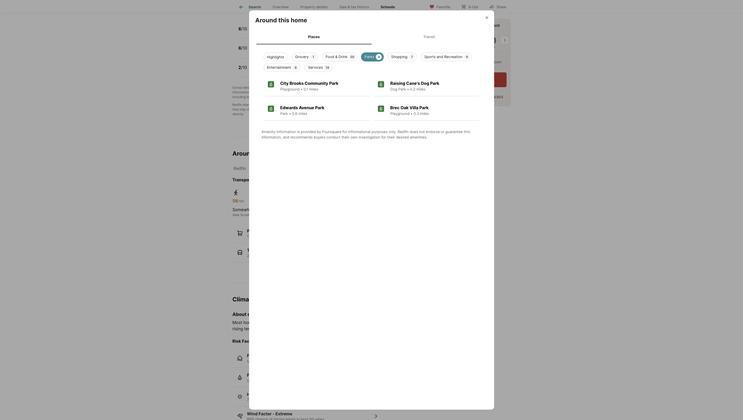Task type: locate. For each thing, give the bounding box(es) containing it.
shopping
[[391, 55, 408, 59]]

school inside mckinley senior high school public, 9-12 • serves this home • 0.9mi
[[298, 63, 312, 68]]

brec oak villa park playground • 0.3 miles
[[391, 105, 429, 116]]

tab list
[[233, 0, 405, 13], [255, 29, 488, 44]]

in down sports and recreation
[[446, 61, 449, 64]]

4 inside the places 1 grocery, 26 restaurants, 4 parks
[[292, 234, 294, 239]]

school up "places" tab
[[299, 24, 313, 29]]

1 horizontal spatial may
[[337, 320, 345, 325]]

6
[[239, 26, 241, 31], [239, 45, 241, 51], [295, 66, 297, 70]]

wind factor - extreme
[[247, 412, 293, 417]]

redfin up the transportation
[[234, 166, 246, 171]]

school up the grocery on the top left of page
[[287, 43, 301, 48]]

themselves.
[[303, 95, 321, 99]]

unlikely for flood
[[247, 359, 261, 364]]

2 vertical spatial /10
[[241, 65, 247, 70]]

1 horizontal spatial schools
[[382, 90, 393, 94]]

minimal inside fire factor - minimal unlikely to be in a wildfire in next 30 years
[[273, 373, 289, 378]]

None button
[[437, 29, 458, 52], [460, 29, 481, 51], [483, 29, 504, 51], [437, 29, 458, 52], [460, 29, 481, 51], [483, 29, 504, 51]]

information up information,
[[277, 130, 296, 134]]

1 horizontal spatial or
[[394, 90, 397, 94]]

1 vertical spatial playground
[[391, 111, 410, 116]]

unlikely inside fire factor - minimal unlikely to be in a wildfire in next 30 years
[[247, 379, 261, 383]]

factor up flood
[[259, 354, 272, 359]]

2 horizontal spatial years
[[338, 398, 347, 402]]

near
[[264, 177, 273, 183]]

1 horizontal spatial 7
[[411, 55, 413, 59]]

information inside amenity information is provided by foursquare for informational purposes only. redfin does not endorse or guarantee this information, and recommends buyers conduct their own investigation for their desired amenities.
[[277, 130, 296, 134]]

for down purposes
[[382, 135, 386, 139]]

first
[[274, 90, 280, 94]]

greatschools summary rating
[[233, 8, 285, 12]]

risks up some on the bottom of the page
[[266, 312, 277, 317]]

information
[[233, 90, 249, 94], [277, 130, 296, 134]]

use
[[390, 86, 395, 90]]

around this home dialog
[[249, 11, 494, 410]]

investigation inside amenity information is provided by foursquare for informational purposes only. redfin does not endorse or guarantee this information, and recommends buyers conduct their own investigation for their desired amenities.
[[359, 135, 381, 139]]

ask a question
[[439, 95, 465, 99]]

serves
[[276, 49, 288, 53], [277, 68, 289, 73]]

7 right 'shopping'
[[411, 55, 413, 59]]

to inside guaranteed to be accurate. to verify school enrollment eligibility, contact the school district directly.
[[294, 108, 297, 112]]

miles down community
[[309, 87, 318, 91]]

greatschools up districts,
[[396, 86, 416, 90]]

1 vertical spatial 4
[[292, 234, 294, 239]]

own down organization.
[[316, 90, 322, 94]]

is right data
[[251, 86, 253, 90]]

amenities.
[[410, 135, 428, 139]]

conduct inside "first step, and conduct their own investigation to determine their desired schools or school districts, including by contacting and visiting the schools themselves."
[[296, 90, 308, 94]]

not up amenities.
[[419, 130, 425, 134]]

1 horizontal spatial own
[[351, 135, 358, 139]]

1637
[[274, 177, 284, 183]]

0 vertical spatial is
[[251, 86, 253, 90]]

in right 20
[[328, 398, 331, 402]]

places
[[308, 35, 320, 39], [247, 229, 261, 234]]

investigation
[[323, 90, 342, 94], [359, 135, 381, 139]]

factor inside flood factor - minimal unlikely to flood in next 30 years
[[259, 354, 272, 359]]

- up 108°
[[272, 392, 274, 397]]

transit inside transit 201, 202, megabus
[[247, 248, 261, 253]]

- inside button
[[273, 412, 275, 417]]

to inside "first step, and conduct their own investigation to determine their desired schools or school districts, including by contacting and visiting the schools themselves."
[[343, 90, 346, 94]]

0 vertical spatial around this home
[[255, 17, 307, 24]]

2 vertical spatial not
[[419, 130, 425, 134]]

year,
[[304, 398, 312, 402]]

be
[[377, 103, 381, 107], [298, 108, 302, 112], [346, 320, 351, 325], [266, 379, 270, 383]]

around down summary
[[255, 17, 277, 24]]

playground for brooks
[[280, 87, 300, 91]]

be right 0.6
[[298, 108, 302, 112]]

/10 for glasgow
[[241, 45, 247, 51]]

0 vertical spatial conduct
[[296, 90, 308, 94]]

video
[[485, 61, 493, 64]]

minimal
[[276, 354, 292, 359], [273, 373, 289, 378]]

,
[[292, 86, 293, 90]]

2 vertical spatial or
[[441, 130, 445, 134]]

6 /10
[[239, 26, 247, 31], [239, 45, 247, 51]]

minimal inside flood factor - minimal unlikely to flood in next 30 years
[[276, 354, 292, 359]]

to down information.
[[294, 108, 297, 112]]

miles inside edwards avenue park park • 0.6 miles
[[299, 111, 307, 116]]

sale & tax history
[[339, 5, 369, 9]]

disasters,
[[308, 320, 327, 325]]

1 vertical spatial not
[[271, 108, 275, 112]]

of
[[288, 320, 292, 325]]

0 vertical spatial or
[[394, 90, 397, 94]]

0 horizontal spatial next
[[280, 359, 287, 364]]

7 inside around this home dialog
[[411, 55, 413, 59]]

risks up about climate risks
[[256, 296, 271, 303]]

& left tax
[[348, 5, 350, 9]]

0 horizontal spatial or
[[270, 103, 273, 107]]

desired down only.
[[396, 135, 409, 139]]

own down informational
[[351, 135, 358, 139]]

pm
[[490, 81, 495, 85]]

to inside most homes have some risk of natural disasters, and may be impacted by climate change due to rising temperatures and sea levels.
[[418, 320, 421, 325]]

places up 2.2mi
[[308, 35, 320, 39]]

0 vertical spatial desired
[[370, 90, 381, 94]]

amenity information is provided by foursquare for informational purposes only. redfin does not endorse or guarantee this information, and recommends buyers conduct their own investigation for their desired amenities.
[[262, 130, 470, 139]]

0 vertical spatial &
[[348, 5, 350, 9]]

1 vertical spatial provided
[[301, 130, 316, 134]]

• right 12 at top
[[274, 68, 276, 73]]

30 up heat factor - severe 7 days above 108° expected this year, 20 days in 30 years
[[305, 379, 309, 383]]

available:
[[453, 81, 467, 85]]

0 horizontal spatial does
[[243, 103, 250, 107]]

0 vertical spatial for
[[343, 130, 347, 134]]

- inside flood factor - minimal unlikely to flood in next 30 years
[[273, 354, 275, 359]]

in inside heat factor - severe 7 days above 108° expected this year, 20 days in 30 years
[[328, 398, 331, 402]]

0 vertical spatial playground
[[280, 87, 300, 91]]

buyers up determine
[[361, 86, 371, 90]]

- up flood
[[273, 354, 275, 359]]

endorse inside amenity information is provided by foursquare for informational purposes only. redfin does not endorse or guarantee this information, and recommends buyers conduct their own investigation for their desired amenities.
[[426, 130, 440, 134]]

information up 'including'
[[233, 90, 249, 94]]

next
[[280, 359, 287, 364], [296, 379, 304, 383]]

0 vertical spatial unlikely
[[247, 359, 261, 364]]

factor inside fire factor - minimal unlikely to be in a wildfire in next 30 years
[[256, 373, 269, 378]]

change inside most homes have some risk of natural disasters, and may be impacted by climate change due to rising temperatures and sea levels.
[[393, 320, 408, 325]]

0 vertical spatial minimal
[[276, 354, 292, 359]]

1 horizontal spatial does
[[410, 130, 418, 134]]

0 vertical spatial change
[[247, 108, 258, 112]]

0 horizontal spatial buyers
[[314, 135, 326, 139]]

1 horizontal spatial the
[[384, 108, 389, 112]]

factor inside button
[[259, 412, 272, 417]]

/10 left the glasgow on the left of the page
[[241, 45, 247, 51]]

0 vertical spatial public,
[[253, 49, 265, 53]]

does inside amenity information is provided by foursquare for informational purposes only. redfin does not endorse or guarantee this information, and recommends buyers conduct their own investigation for their desired amenities.
[[410, 130, 418, 134]]

places inside the places 1 grocery, 26 restaurants, 4 parks
[[247, 229, 261, 234]]

7 down heat
[[247, 398, 249, 402]]

0 vertical spatial 1
[[313, 55, 314, 59]]

be left wildfire
[[266, 379, 270, 383]]

step,
[[281, 90, 288, 94]]

• left 0.2
[[407, 87, 409, 91]]

around
[[255, 17, 277, 24], [233, 150, 254, 157]]

1 horizontal spatial recommends
[[341, 86, 360, 90]]

places for places 1 grocery, 26 restaurants, 4 parks
[[247, 229, 261, 234]]

1 horizontal spatial investigation
[[359, 135, 381, 139]]

senior
[[273, 63, 286, 68]]

1 vertical spatial serves
[[277, 68, 289, 73]]

1 vertical spatial places
[[247, 229, 261, 234]]

playground inside brec oak villa park playground • 0.3 miles
[[391, 111, 410, 116]]

8
[[270, 49, 272, 53]]

0 vertical spatial dog
[[421, 81, 429, 86]]

places 1 grocery, 26 restaurants, 4 parks
[[247, 229, 305, 239]]

unlikely for fire
[[247, 379, 261, 383]]

1 horizontal spatial provided
[[301, 130, 316, 134]]

1 horizontal spatial 1
[[313, 55, 314, 59]]

in right flood
[[276, 359, 279, 364]]

1 vertical spatial conduct
[[327, 135, 341, 139]]

risk
[[280, 320, 287, 325]]

minimal up fire factor - minimal unlikely to be in a wildfire in next 30 years
[[276, 354, 292, 359]]

grocery,
[[250, 234, 264, 239]]

the down step,
[[285, 95, 290, 99]]

• left 0.9mi
[[308, 68, 310, 73]]

2 public, from the top
[[253, 68, 265, 73]]

- for flood factor - minimal
[[273, 354, 275, 359]]

list box containing grocery
[[260, 51, 484, 72]]

by inside "first step, and conduct their own investigation to determine their desired schools or school districts, including by contacting and visiting the schools themselves."
[[247, 95, 250, 99]]

and right sports
[[437, 55, 443, 59]]

food & drink 30
[[326, 55, 354, 59]]

around this home element
[[255, 11, 314, 24]]

& for sale
[[348, 5, 350, 9]]

transit inside "tab"
[[424, 35, 435, 39]]

1 vertical spatial 6 /10
[[239, 45, 247, 51]]

x-
[[469, 5, 472, 9]]

unlikely down flood
[[247, 359, 261, 364]]

0.6
[[292, 111, 298, 116]]

1 horizontal spatial is
[[297, 130, 300, 134]]

0 vertical spatial 6 /10
[[239, 26, 247, 31]]

0 vertical spatial investigation
[[323, 90, 342, 94]]

visiting
[[274, 95, 285, 99]]

• left 0.6
[[289, 111, 291, 116]]

0 vertical spatial are
[[354, 103, 358, 107]]

greatschools left summary
[[233, 8, 256, 12]]

1 horizontal spatial as
[[390, 103, 393, 107]]

0 horizontal spatial years
[[294, 359, 303, 364]]

4303
[[494, 95, 503, 99]]

and up redfin does not endorse or guarantee this information.
[[268, 95, 273, 99]]

tour left with
[[434, 23, 443, 28]]

as inside , a nonprofit organization. redfin recommends buyers and renters use greatschools information and ratings as a
[[267, 90, 271, 94]]

0 horizontal spatial investigation
[[323, 90, 342, 94]]

1 vertical spatial 1
[[247, 234, 249, 239]]

conduct down foursquare at left top
[[327, 135, 341, 139]]

0 horizontal spatial the
[[285, 95, 290, 99]]

not down redfin does not endorse or guarantee this information.
[[271, 108, 275, 112]]

factor inside heat factor - severe 7 days above 108° expected this year, 20 days in 30 years
[[258, 392, 271, 397]]

school down the grocery on the top left of page
[[298, 63, 312, 68]]

buyers inside amenity information is provided by foursquare for informational purposes only. redfin does not endorse or guarantee this information, and recommends buyers conduct their own investigation for their desired amenities.
[[314, 135, 326, 139]]

dog right cane's
[[421, 81, 429, 86]]

factor for risk
[[242, 339, 255, 344]]

does down 'including'
[[243, 103, 250, 107]]

0 vertical spatial around
[[255, 17, 277, 24]]

greatschools summary rating link
[[233, 8, 285, 12]]

change down contacting
[[247, 108, 258, 112]]

park for villa
[[420, 105, 429, 110]]

natural
[[294, 320, 307, 325]]

or inside amenity information is provided by foursquare for informational purposes only. redfin does not endorse or guarantee this information, and recommends buyers conduct their own investigation for their desired amenities.
[[441, 130, 445, 134]]

for
[[343, 130, 347, 134], [382, 135, 386, 139]]

6 /10 left buchanan
[[239, 26, 247, 31]]

recommends down 0.6
[[291, 135, 313, 139]]

list box
[[260, 51, 484, 72], [434, 57, 507, 68]]

megabus
[[264, 254, 280, 258]]

0 vertical spatial information
[[233, 90, 249, 94]]

the down used
[[384, 108, 389, 112]]

202,
[[255, 254, 263, 258]]

cane's
[[406, 81, 420, 86]]

city
[[280, 81, 289, 86]]

park inside brec oak villa park playground • 0.3 miles
[[420, 105, 429, 110]]

miles down avenue
[[299, 111, 307, 116]]

in inside flood factor - minimal unlikely to flood in next 30 years
[[276, 359, 279, 364]]

as
[[267, 90, 271, 94], [390, 103, 393, 107]]

playground for oak
[[391, 111, 410, 116]]

serves down middle
[[276, 49, 288, 53]]

conduct inside amenity information is provided by foursquare for informational purposes only. redfin does not endorse or guarantee this information, and recommends buyers conduct their own investigation for their desired amenities.
[[327, 135, 341, 139]]

- inside heat factor - severe 7 days above 108° expected this year, 20 days in 30 years
[[272, 392, 274, 397]]

1 vertical spatial as
[[390, 103, 393, 107]]

tax
[[351, 5, 356, 9]]

2 6 /10 from the top
[[239, 45, 247, 51]]

1 vertical spatial 7
[[247, 398, 249, 402]]

0 horizontal spatial days
[[250, 398, 258, 402]]

school
[[398, 90, 408, 94], [331, 108, 340, 112], [390, 108, 400, 112]]

1 vertical spatial is
[[297, 130, 300, 134]]

does up amenities.
[[410, 130, 418, 134]]

buyers down foursquare at left top
[[314, 135, 326, 139]]

including
[[233, 95, 246, 99]]

the
[[285, 95, 290, 99], [384, 108, 389, 112]]

be up the contact
[[377, 103, 381, 107]]

2
[[239, 65, 241, 70]]

0 vertical spatial 4
[[378, 55, 380, 59]]

9-
[[266, 68, 270, 73]]

next right wildfire
[[296, 379, 304, 383]]

1 horizontal spatial are
[[354, 103, 358, 107]]

1 vertical spatial tab list
[[255, 29, 488, 44]]

a right ,
[[294, 86, 296, 90]]

not down contacting
[[251, 103, 256, 107]]

1 horizontal spatial guarantee
[[446, 130, 463, 134]]

and down redfin does not endorse or guarantee this information.
[[259, 108, 264, 112]]

organization.
[[311, 86, 330, 90]]

1 horizontal spatial for
[[382, 135, 386, 139]]

as right used
[[390, 103, 393, 107]]

may up directly.
[[240, 108, 246, 112]]

is
[[251, 86, 253, 90], [297, 130, 300, 134]]

public, down mckinley
[[253, 68, 265, 73]]

tab list containing search
[[233, 0, 405, 13]]

to up above
[[262, 379, 265, 383]]

not inside amenity information is provided by foursquare for informational purposes only. redfin does not endorse or guarantee this information, and recommends buyers conduct their own investigation for their desired amenities.
[[419, 130, 425, 134]]

or
[[394, 90, 397, 94], [270, 103, 273, 107], [441, 130, 445, 134]]

playground inside city brooks community park playground • 0.1 miles
[[280, 87, 300, 91]]

1 inside the places 1 grocery, 26 restaurants, 4 parks
[[247, 234, 249, 239]]

0 vertical spatial climate
[[248, 312, 265, 317]]

• inside edwards avenue park park • 0.6 miles
[[289, 111, 291, 116]]

4 right the parks
[[378, 55, 380, 59]]

0 horizontal spatial are
[[265, 108, 270, 112]]

1 vertical spatial minimal
[[273, 373, 289, 378]]

park inside city brooks community park playground • 0.1 miles
[[329, 81, 339, 86]]

& for food
[[335, 55, 338, 59]]

& inside list box
[[335, 55, 338, 59]]

tab list inside around this home dialog
[[255, 29, 488, 44]]

30 inside heat factor - severe 7 days above 108° expected this year, 20 days in 30 years
[[332, 398, 337, 402]]

greatschools
[[233, 8, 256, 12], [272, 86, 292, 90], [396, 86, 416, 90]]

about climate risks
[[233, 312, 277, 317]]

1 public, from the top
[[253, 49, 265, 53]]

• left 2.2mi
[[307, 49, 309, 53]]

0 vertical spatial tab list
[[233, 0, 405, 13]]

- for fire factor - minimal
[[270, 373, 272, 378]]

overview
[[273, 5, 289, 9]]

a left first
[[272, 90, 274, 94]]

0 vertical spatial may
[[240, 108, 246, 112]]

1 horizontal spatial years
[[310, 379, 320, 383]]

places tab
[[256, 31, 372, 43]]

1 vertical spatial does
[[410, 130, 418, 134]]

schools down renters
[[382, 90, 393, 94]]

• left "0.3"
[[411, 111, 413, 116]]

1 left grocery,
[[247, 234, 249, 239]]

amenity
[[262, 130, 276, 134]]

2 unlikely from the top
[[247, 379, 261, 383]]

raising
[[391, 81, 405, 86]]

by inside most homes have some risk of natural disasters, and may be impacted by climate change due to rising temperatures and sea levels.
[[372, 320, 377, 325]]

2 horizontal spatial or
[[441, 130, 445, 134]]

change inside "school service boundaries are intended to be used as a reference only; they may change and are not"
[[247, 108, 258, 112]]

places inside "places" tab
[[308, 35, 320, 39]]

their down only.
[[387, 135, 395, 139]]

tour down sports and recreation
[[437, 61, 446, 64]]

0 horizontal spatial playground
[[280, 87, 300, 91]]

1 horizontal spatial transit
[[424, 35, 435, 39]]

1 unlikely from the top
[[247, 359, 261, 364]]

0 horizontal spatial 7
[[247, 398, 249, 402]]

temperatures
[[244, 327, 271, 332]]

6 left buchanan
[[239, 26, 241, 31]]

first step, and conduct their own investigation to determine their desired schools or school districts, including by contacting and visiting the schools themselves.
[[233, 90, 421, 99]]

/10 left mckinley
[[241, 65, 247, 70]]

transit tab
[[372, 31, 487, 43]]

redfin up they
[[233, 103, 242, 107]]

around this home down "rating"
[[255, 17, 307, 24]]

0 horizontal spatial places
[[247, 229, 261, 234]]

playground
[[280, 87, 300, 91], [391, 111, 410, 116]]

this inside amenity information is provided by foursquare for informational purposes only. redfin does not endorse or guarantee this information, and recommends buyers conduct their own investigation for their desired amenities.
[[464, 130, 470, 134]]

property details
[[301, 5, 328, 9]]

0 vertical spatial own
[[316, 90, 322, 94]]

to right due
[[418, 320, 421, 325]]

change for due
[[393, 320, 408, 325]]

0 horizontal spatial change
[[247, 108, 258, 112]]

endorse
[[257, 103, 269, 107], [426, 130, 440, 134]]

0 horizontal spatial endorse
[[257, 103, 269, 107]]

climate right 'impacted'
[[378, 320, 392, 325]]

playground down city
[[280, 87, 300, 91]]

tour left via
[[470, 61, 478, 64]]

be inside guaranteed to be accurate. to verify school enrollment eligibility, contact the school district directly.
[[298, 108, 302, 112]]

0 horizontal spatial provided
[[254, 86, 267, 90]]

provided inside amenity information is provided by foursquare for informational purposes only. redfin does not endorse or guarantee this information, and recommends buyers conduct their own investigation for their desired amenities.
[[301, 130, 316, 134]]

1 horizontal spatial &
[[348, 5, 350, 9]]

& inside tab
[[348, 5, 350, 9]]

6 down the grocery on the top left of page
[[295, 66, 297, 70]]

unlikely inside flood factor - minimal unlikely to flood in next 30 years
[[247, 359, 261, 364]]

tab list containing places
[[255, 29, 488, 44]]

redfin does not endorse or guarantee this information.
[[233, 103, 313, 107]]

2 horizontal spatial not
[[419, 130, 425, 134]]

1 vertical spatial information
[[277, 130, 296, 134]]

school
[[299, 24, 313, 29], [287, 43, 301, 48], [298, 63, 312, 68], [233, 86, 243, 90], [314, 103, 324, 107]]

56 /100
[[233, 198, 244, 204]]

home down information,
[[268, 150, 284, 157]]

1 horizontal spatial desired
[[396, 135, 409, 139]]

schools down ,
[[291, 95, 302, 99]]

next image
[[501, 36, 509, 44]]

1 vertical spatial may
[[337, 320, 345, 325]]

middle
[[272, 43, 286, 48]]

minimal for flood factor - minimal
[[276, 354, 292, 359]]

1 horizontal spatial days
[[319, 398, 327, 402]]

1 horizontal spatial information
[[277, 130, 296, 134]]

places up grocery,
[[247, 229, 261, 234]]

may
[[240, 108, 246, 112], [337, 320, 345, 325]]

•
[[273, 49, 275, 53], [307, 49, 309, 53], [274, 68, 276, 73], [308, 68, 310, 73], [301, 87, 303, 91], [407, 87, 409, 91], [289, 111, 291, 116], [411, 111, 413, 116]]

desired inside amenity information is provided by foursquare for informational purposes only. redfin does not endorse or guarantee this information, and recommends buyers conduct their own investigation for their desired amenities.
[[396, 135, 409, 139]]

enrollment
[[341, 108, 357, 112]]

provided for data
[[254, 86, 267, 90]]

provided for information
[[301, 130, 316, 134]]

change for and
[[247, 108, 258, 112]]

be inside "school service boundaries are intended to be used as a reference only; they may change and are not"
[[377, 103, 381, 107]]

home left services
[[298, 68, 307, 73]]

transit for transit
[[424, 35, 435, 39]]

1 down 2.2mi
[[313, 55, 314, 59]]

0 horizontal spatial as
[[267, 90, 271, 94]]

- inside fire factor - minimal unlikely to be in a wildfire in next 30 years
[[270, 373, 272, 378]]

factor right the wind
[[259, 412, 272, 417]]

29
[[485, 35, 497, 46]]

home inside glasgow middle school public, 6-8 • serves this home • 2.2mi
[[296, 49, 306, 53]]

30
[[350, 55, 354, 59], [288, 359, 293, 364], [305, 379, 309, 383], [332, 398, 337, 402]]

recommends inside amenity information is provided by foursquare for informational purposes only. redfin does not endorse or guarantee this information, and recommends buyers conduct their own investigation for their desired amenities.
[[291, 135, 313, 139]]

1 horizontal spatial around
[[255, 17, 277, 24]]

tour for tour via video chat
[[470, 61, 478, 64]]

2 days from the left
[[319, 398, 327, 402]]

years inside fire factor - minimal unlikely to be in a wildfire in next 30 years
[[310, 379, 320, 383]]

a left 'reference'
[[394, 103, 396, 107]]

schools tab
[[375, 1, 401, 13]]

days right 20
[[319, 398, 327, 402]]

tour
[[434, 23, 443, 28], [437, 61, 446, 64], [470, 61, 478, 64]]

1 horizontal spatial buyers
[[361, 86, 371, 90]]

factor for flood
[[259, 354, 272, 359]]

0 vertical spatial places
[[308, 35, 320, 39]]

0 vertical spatial recommends
[[341, 86, 360, 90]]

1 vertical spatial around
[[233, 150, 254, 157]]

30 right 20
[[332, 398, 337, 402]]

1 vertical spatial are
[[265, 108, 270, 112]]

to left determine
[[343, 90, 346, 94]]

desired down renters
[[370, 90, 381, 94]]

• inside city brooks community park playground • 0.1 miles
[[301, 87, 303, 91]]

- for heat factor - severe
[[272, 392, 274, 397]]

miles right 0.2
[[417, 87, 426, 91]]

share button
[[485, 1, 511, 12]]



Task type: vqa. For each thing, say whether or not it's contained in the screenshot.


Task type: describe. For each thing, give the bounding box(es) containing it.
boundaries
[[336, 103, 353, 107]]

0 horizontal spatial greatschools
[[233, 8, 256, 12]]

redfin inside amenity information is provided by foursquare for informational purposes only. redfin does not endorse or guarantee this information, and recommends buyers conduct their own investigation for their desired amenities.
[[398, 130, 409, 134]]

• inside raising cane's dog park dog park • 0.2 miles
[[407, 87, 409, 91]]

service
[[325, 103, 336, 107]]

details
[[316, 5, 328, 9]]

sale & tax history tab
[[334, 1, 375, 13]]

buchanan
[[253, 24, 273, 29]]

(225) 240-4303
[[474, 95, 503, 99]]

home inside mckinley senior high school public, 9-12 • serves this home • 0.9mi
[[298, 68, 307, 73]]

some
[[268, 320, 279, 325]]

list box containing tour in person
[[434, 57, 507, 68]]

risk factor
[[233, 339, 255, 344]]

park for community
[[329, 81, 339, 86]]

1 vertical spatial around this home
[[233, 150, 284, 157]]

list box inside around this home dialog
[[260, 51, 484, 72]]

sports
[[425, 55, 436, 59]]

0 horizontal spatial dog
[[391, 87, 398, 91]]

heat
[[247, 392, 257, 397]]

school inside "first step, and conduct their own investigation to determine their desired schools or school districts, including by contacting and visiting the schools themselves."
[[398, 90, 408, 94]]

factor for heat
[[258, 392, 271, 397]]

favorite
[[437, 5, 451, 9]]

flood factor - minimal unlikely to flood in next 30 years
[[247, 354, 303, 364]]

• right "8"
[[273, 49, 275, 53]]

12:00
[[481, 81, 489, 85]]

redfin right with
[[457, 23, 470, 28]]

tour via video chat
[[470, 61, 502, 64]]

a right with
[[454, 23, 456, 28]]

201,
[[247, 254, 254, 258]]

expected
[[280, 398, 296, 402]]

0 vertical spatial not
[[251, 103, 256, 107]]

(225)
[[474, 95, 484, 99]]

around inside dialog
[[255, 17, 277, 24]]

information,
[[262, 135, 282, 139]]

edwards avenue park park • 0.6 miles
[[280, 105, 325, 116]]

sale
[[339, 5, 347, 9]]

0 horizontal spatial schools
[[291, 95, 302, 99]]

transit for transit 201, 202, megabus
[[247, 248, 261, 253]]

and left renters
[[372, 86, 378, 90]]

contacting
[[251, 95, 267, 99]]

0 vertical spatial /10
[[241, 26, 247, 31]]

redfin inside , a nonprofit organization. redfin recommends buyers and renters use greatschools information and ratings as a
[[331, 86, 340, 90]]

0.1
[[304, 87, 308, 91]]

villa
[[410, 105, 419, 110]]

home inside dialog
[[291, 17, 307, 24]]

to inside flood factor - minimal unlikely to flood in next 30 years
[[262, 359, 265, 364]]

1 vertical spatial 6
[[239, 45, 241, 51]]

a inside fire factor - minimal unlikely to be in a wildfire in next 30 years
[[275, 379, 278, 383]]

a right ask
[[446, 95, 449, 99]]

is for data
[[251, 86, 253, 90]]

1 horizontal spatial greatschools
[[272, 86, 292, 90]]

6 inside around this home dialog
[[295, 66, 297, 70]]

above
[[259, 398, 270, 402]]

impacted
[[353, 320, 371, 325]]

next inside fire factor - minimal unlikely to be in a wildfire in next 30 years
[[296, 379, 304, 383]]

climate
[[233, 296, 255, 303]]

56
[[233, 198, 238, 204]]

4 inside list box
[[378, 55, 380, 59]]

30 inside flood factor - minimal unlikely to flood in next 30 years
[[288, 359, 293, 364]]

years inside flood factor - minimal unlikely to flood in next 30 years
[[294, 359, 303, 364]]

is for information
[[297, 130, 300, 134]]

years inside heat factor - severe 7 days above 108° expected this year, 20 days in 30 years
[[338, 398, 347, 402]]

question
[[449, 95, 465, 99]]

this inside heat factor - severe 7 days above 108° expected this year, 20 days in 30 years
[[297, 398, 303, 402]]

26
[[265, 234, 269, 239]]

today
[[468, 81, 477, 85]]

rating
[[274, 8, 285, 12]]

108°
[[271, 398, 279, 402]]

1 vertical spatial risks
[[266, 312, 277, 317]]

desired inside "first step, and conduct their own investigation to determine their desired schools or school districts, including by contacting and visiting the schools themselves."
[[370, 90, 381, 94]]

recreation
[[444, 55, 463, 59]]

the inside guaranteed to be accurate. to verify school enrollment eligibility, contact the school district directly.
[[384, 108, 389, 112]]

1 vertical spatial or
[[270, 103, 273, 107]]

elementary
[[274, 24, 298, 29]]

/100
[[238, 199, 244, 203]]

somewhat walkable walk score ®
[[233, 207, 272, 217]]

information.
[[296, 103, 313, 107]]

entertainment
[[267, 65, 291, 70]]

buyers inside , a nonprofit organization. redfin recommends buyers and renters use greatschools information and ratings as a
[[361, 86, 371, 90]]

• inside brec oak villa park playground • 0.3 miles
[[411, 111, 413, 116]]

miles inside city brooks community park playground • 0.1 miles
[[309, 87, 318, 91]]

wind
[[247, 412, 258, 417]]

e
[[285, 177, 288, 183]]

20
[[313, 398, 318, 402]]

via
[[479, 61, 484, 64]]

school down 'reference'
[[390, 108, 400, 112]]

public, inside mckinley senior high school public, 9-12 • serves this home • 0.9mi
[[253, 68, 265, 73]]

directly.
[[233, 112, 244, 116]]

glasgow
[[253, 43, 271, 48]]

information inside , a nonprofit organization. redfin recommends buyers and renters use greatschools information and ratings as a
[[233, 90, 249, 94]]

in right wildfire
[[292, 379, 295, 383]]

30 inside the food & drink 30
[[350, 55, 354, 59]]

ask
[[439, 95, 446, 99]]

next inside flood factor - minimal unlikely to flood in next 30 years
[[280, 359, 287, 364]]

and up contacting
[[250, 90, 256, 94]]

parks
[[365, 55, 374, 59]]

0 vertical spatial endorse
[[257, 103, 269, 107]]

factor for fire
[[256, 373, 269, 378]]

in left wildfire
[[271, 379, 274, 383]]

school down service
[[331, 108, 340, 112]]

the inside "first step, and conduct their own investigation to determine their desired schools or school districts, including by contacting and visiting the schools themselves."
[[285, 95, 290, 99]]

7 inside heat factor - severe 7 days above 108° expected this year, 20 days in 30 years
[[247, 398, 249, 402]]

risk
[[233, 339, 241, 344]]

0 vertical spatial guarantee
[[273, 103, 288, 107]]

homes
[[244, 320, 257, 325]]

next available: today at 12:00 pm
[[446, 81, 495, 85]]

miles inside brec oak villa park playground • 0.3 miles
[[420, 111, 429, 116]]

around this home inside dialog
[[255, 17, 307, 24]]

0.3
[[414, 111, 419, 116]]

school data is provided by greatschools
[[233, 86, 292, 90]]

minimal for fire factor - minimal
[[273, 373, 289, 378]]

school inside glasgow middle school public, 6-8 • serves this home • 2.2mi
[[287, 43, 301, 48]]

own inside "first step, and conduct their own investigation to determine their desired schools or school districts, including by contacting and visiting the schools themselves."
[[316, 90, 322, 94]]

recommends inside , a nonprofit organization. redfin recommends buyers and renters use greatschools information and ratings as a
[[341, 86, 360, 90]]

2 /10
[[239, 65, 247, 70]]

to inside fire factor - minimal unlikely to be in a wildfire in next 30 years
[[262, 379, 265, 383]]

school left data
[[233, 86, 243, 90]]

park for park
[[280, 111, 288, 116]]

serves inside mckinley senior high school public, 9-12 • serves this home • 0.9mi
[[277, 68, 289, 73]]

city brooks community park playground • 0.1 miles
[[280, 81, 339, 91]]

schools
[[381, 5, 395, 9]]

overview tab
[[267, 1, 295, 13]]

and inside amenity information is provided by foursquare for informational purposes only. redfin does not endorse or guarantee this information, and recommends buyers conduct their own investigation for their desired amenities.
[[283, 135, 290, 139]]

0 vertical spatial does
[[243, 103, 250, 107]]

0.2
[[410, 87, 416, 91]]

intended
[[359, 103, 372, 107]]

their down informational
[[342, 135, 350, 139]]

®
[[249, 213, 251, 217]]

services
[[308, 65, 323, 70]]

school inside "school service boundaries are intended to be used as a reference only; they may change and are not"
[[314, 103, 324, 107]]

brec
[[391, 105, 400, 110]]

as inside "school service boundaries are intended to be used as a reference only; they may change and are not"
[[390, 103, 393, 107]]

0 vertical spatial 6
[[239, 26, 241, 31]]

fire
[[247, 373, 255, 378]]

extreme
[[276, 412, 293, 417]]

property
[[301, 5, 315, 9]]

to inside "school service boundaries are intended to be used as a reference only; they may change and are not"
[[373, 103, 376, 107]]

most
[[233, 320, 242, 325]]

property details tab
[[295, 1, 334, 13]]

public, inside glasgow middle school public, 6-8 • serves this home • 2.2mi
[[253, 49, 265, 53]]

and down ,
[[289, 90, 295, 94]]

or inside "first step, and conduct their own investigation to determine their desired schools or school districts, including by contacting and visiting the schools themselves."
[[394, 90, 397, 94]]

high
[[287, 63, 297, 68]]

have
[[258, 320, 267, 325]]

agent
[[488, 23, 500, 28]]

/10 for mckinley
[[241, 65, 247, 70]]

reference
[[397, 103, 411, 107]]

this inside mckinley senior high school public, 9-12 • serves this home • 0.9mi
[[290, 68, 297, 73]]

1 inside list box
[[313, 55, 314, 59]]

be inside fire factor - minimal unlikely to be in a wildfire in next 30 years
[[266, 379, 270, 383]]

and down some on the bottom of the page
[[272, 327, 279, 332]]

park for dog
[[430, 81, 440, 86]]

this inside glasgow middle school public, 6-8 • serves this home • 2.2mi
[[289, 49, 295, 53]]

and right disasters, on the left
[[328, 320, 336, 325]]

be inside most homes have some risk of natural disasters, and may be impacted by climate change due to rising temperatures and sea levels.
[[346, 320, 351, 325]]

tour with a redfin premier agent
[[434, 23, 500, 28]]

community
[[305, 81, 328, 86]]

summary
[[257, 8, 273, 12]]

drink
[[339, 55, 348, 59]]

own inside amenity information is provided by foursquare for informational purposes only. redfin does not endorse or guarantee this information, and recommends buyers conduct their own investigation for their desired amenities.
[[351, 135, 358, 139]]

lakeshore
[[289, 177, 310, 183]]

factor for wind
[[259, 412, 272, 417]]

their right determine
[[362, 90, 369, 94]]

0 horizontal spatial around
[[233, 150, 254, 157]]

not inside "school service boundaries are intended to be used as a reference only; they may change and are not"
[[271, 108, 275, 112]]

in inside list box
[[446, 61, 449, 64]]

used
[[382, 103, 389, 107]]

1 days from the left
[[250, 398, 258, 402]]

may inside most homes have some risk of natural disasters, and may be impacted by climate change due to rising temperatures and sea levels.
[[337, 320, 345, 325]]

their up 'themselves.'
[[309, 90, 315, 94]]

and inside "school service boundaries are intended to be used as a reference only; they may change and are not"
[[259, 108, 264, 112]]

0 horizontal spatial climate
[[248, 312, 265, 317]]

rising
[[233, 327, 243, 332]]

by inside amenity information is provided by foursquare for informational purposes only. redfin does not endorse or guarantee this information, and recommends buyers conduct their own investigation for their desired amenities.
[[317, 130, 321, 134]]

places for places
[[308, 35, 320, 39]]

30 inside fire factor - minimal unlikely to be in a wildfire in next 30 years
[[305, 379, 309, 383]]

guarantee inside amenity information is provided by foursquare for informational purposes only. redfin does not endorse or guarantee this information, and recommends buyers conduct their own investigation for their desired amenities.
[[446, 130, 463, 134]]

guaranteed
[[276, 108, 293, 112]]

tour for tour with a redfin premier agent
[[434, 23, 443, 28]]

grocery
[[295, 55, 309, 59]]

restaurants,
[[270, 234, 291, 239]]

wind factor - extreme button
[[233, 407, 383, 420]]

investigation inside "first step, and conduct their own investigation to determine their desired schools or school districts, including by contacting and visiting the schools themselves."
[[323, 90, 342, 94]]

most homes have some risk of natural disasters, and may be impacted by climate change due to rising temperatures and sea levels.
[[233, 320, 421, 332]]

0.9mi
[[311, 68, 321, 73]]

1 horizontal spatial dog
[[421, 81, 429, 86]]

ratings
[[256, 90, 267, 94]]

somewhat
[[233, 207, 253, 212]]

greatschools inside , a nonprofit organization. redfin recommends buyers and renters use greatschools information and ratings as a
[[396, 86, 416, 90]]

x-out button
[[457, 1, 483, 12]]

1 6 /10 from the top
[[239, 26, 247, 31]]

climate inside most homes have some risk of natural disasters, and may be impacted by climate change due to rising temperatures and sea levels.
[[378, 320, 392, 325]]

serves inside glasgow middle school public, 6-8 • serves this home • 2.2mi
[[276, 49, 288, 53]]

18
[[326, 66, 329, 70]]

may inside "school service boundaries are intended to be used as a reference only; they may change and are not"
[[240, 108, 246, 112]]

a inside "school service boundaries are intended to be used as a reference only; they may change and are not"
[[394, 103, 396, 107]]

0 vertical spatial risks
[[256, 296, 271, 303]]

miles inside raising cane's dog park dog park • 0.2 miles
[[417, 87, 426, 91]]

tour for tour in person
[[437, 61, 446, 64]]



